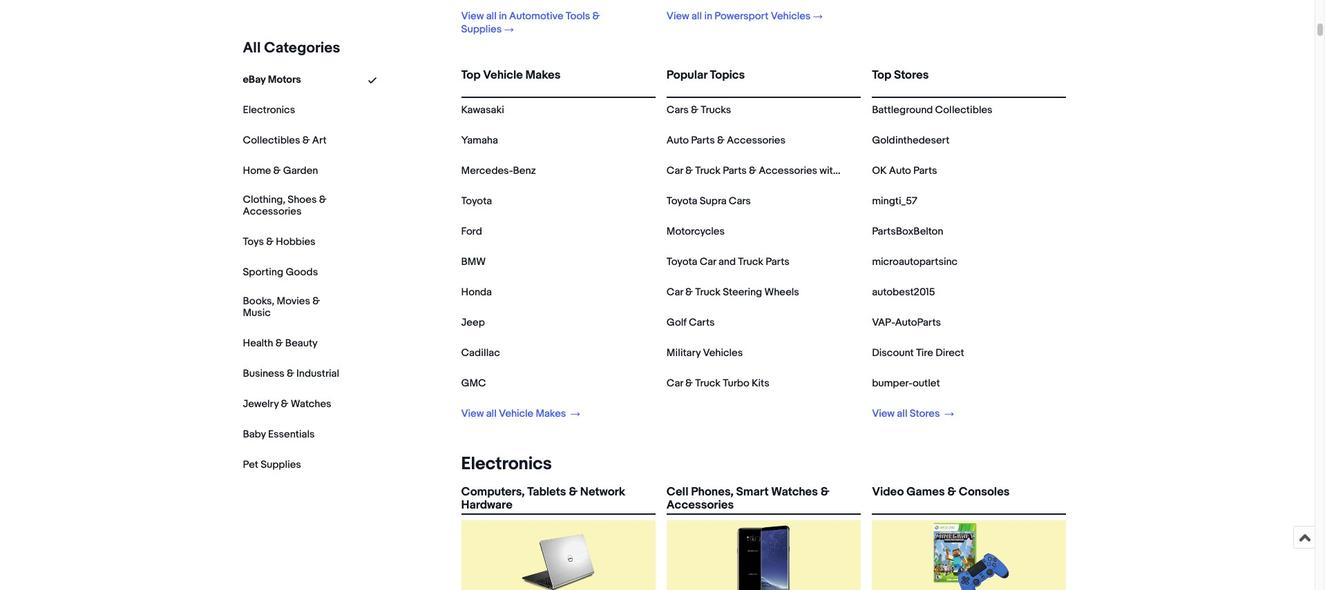 Task type: vqa. For each thing, say whether or not it's contained in the screenshot.
item
no



Task type: describe. For each thing, give the bounding box(es) containing it.
microautopartsinc link
[[872, 256, 958, 269]]

truck right the and
[[738, 256, 764, 269]]

car & truck parts & accessories without performance part
[[667, 165, 938, 178]]

& right home on the left top
[[273, 165, 281, 178]]

& inside clothing, shoes & accessories
[[319, 194, 327, 207]]

1 vertical spatial vehicles
[[703, 347, 743, 360]]

vap-autoparts link
[[872, 317, 941, 330]]

battleground collectibles link
[[872, 104, 993, 117]]

automotive
[[509, 10, 564, 23]]

truck for parts
[[695, 165, 721, 178]]

car & truck turbo kits link
[[667, 377, 770, 391]]

garden
[[283, 165, 318, 178]]

& down trucks
[[717, 134, 725, 147]]

jeep
[[461, 317, 485, 330]]

bumper-outlet link
[[872, 377, 940, 391]]

car left the and
[[700, 256, 717, 269]]

sporting goods link
[[243, 266, 318, 279]]

video games & consoles link
[[872, 486, 1067, 511]]

accessories inside cell phones, smart watches & accessories
[[667, 499, 734, 513]]

outlet
[[913, 377, 940, 391]]

kawasaki link
[[461, 104, 504, 117]]

business & industrial
[[243, 367, 339, 381]]

ok auto parts link
[[872, 165, 938, 178]]

parts up wheels
[[766, 256, 790, 269]]

supplies inside view all in automotive tools & supplies
[[461, 23, 502, 36]]

hobbies
[[276, 236, 316, 249]]

view for view all in automotive tools & supplies
[[461, 10, 484, 23]]

ok auto parts
[[872, 165, 938, 178]]

golf carts link
[[667, 317, 715, 330]]

pet supplies link
[[243, 459, 301, 472]]

top for top vehicle makes
[[461, 68, 481, 82]]

car for car & truck turbo kits
[[667, 377, 683, 391]]

vap-autoparts
[[872, 317, 941, 330]]

car & truck steering wheels
[[667, 286, 800, 299]]

cars & trucks link
[[667, 104, 731, 117]]

network
[[580, 486, 626, 500]]

steering
[[723, 286, 763, 299]]

& left the art
[[303, 134, 310, 147]]

car for car & truck steering wheels
[[667, 286, 683, 299]]

car & truck turbo kits
[[667, 377, 770, 391]]

all for makes
[[486, 408, 497, 421]]

without
[[820, 165, 854, 178]]

computers,
[[461, 486, 525, 500]]

computers, tablets & network hardware image
[[517, 521, 600, 591]]

shoes
[[288, 194, 317, 207]]

movies
[[277, 295, 310, 308]]

0 vertical spatial vehicle
[[483, 68, 523, 82]]

top vehicle makes
[[461, 68, 561, 82]]

parts down cars & trucks
[[691, 134, 715, 147]]

baby
[[243, 428, 266, 441]]

popular topics
[[667, 68, 745, 82]]

all for automotive
[[486, 10, 497, 23]]

home
[[243, 165, 271, 178]]

1 horizontal spatial electronics link
[[456, 454, 552, 476]]

1 vertical spatial makes
[[536, 408, 566, 421]]

accessories left without
[[759, 165, 818, 178]]

collectibles & art link
[[243, 134, 327, 147]]

part
[[919, 165, 938, 178]]

computers, tablets & network hardware link
[[461, 486, 656, 513]]

trucks
[[701, 104, 731, 117]]

autoparts
[[895, 317, 941, 330]]

tools
[[566, 10, 590, 23]]

view all vehicle makes link
[[461, 408, 580, 421]]

view all in powersport vehicles
[[667, 10, 811, 23]]

accessories down trucks
[[727, 134, 786, 147]]

ebay motors
[[243, 73, 301, 86]]

discount
[[872, 347, 914, 360]]

vap-
[[872, 317, 895, 330]]

truck for turbo
[[695, 377, 721, 391]]

gmc
[[461, 377, 486, 391]]

jewelry & watches
[[243, 398, 332, 411]]

golf
[[667, 317, 687, 330]]

1 vertical spatial electronics
[[461, 454, 552, 476]]

hardware
[[461, 499, 513, 513]]

battleground collectibles
[[872, 104, 993, 117]]

mercedes-benz link
[[461, 165, 536, 178]]

view all in automotive tools & supplies link
[[461, 10, 636, 36]]

& right jewelry
[[281, 398, 289, 411]]

and
[[719, 256, 736, 269]]

& right toys
[[266, 236, 274, 249]]

home & garden
[[243, 165, 318, 178]]

top for top stores
[[872, 68, 892, 82]]

video games & consoles image
[[928, 521, 1011, 591]]

mingti_57 link
[[872, 195, 918, 208]]

baby essentials
[[243, 428, 315, 441]]

view all vehicle makes
[[461, 408, 569, 421]]

1 horizontal spatial auto
[[889, 165, 912, 178]]

powersport
[[715, 10, 769, 23]]

& right business
[[287, 367, 294, 381]]

ok
[[872, 165, 887, 178]]

0 horizontal spatial collectibles
[[243, 134, 300, 147]]

military vehicles
[[667, 347, 743, 360]]

carts
[[689, 317, 715, 330]]

all for powersport
[[692, 10, 702, 23]]

& up toyota supra cars
[[686, 165, 693, 178]]

0 horizontal spatial watches
[[291, 398, 332, 411]]

motorcycles
[[667, 225, 725, 238]]

ebay motors link
[[243, 73, 301, 86]]

auto parts & accessories link
[[667, 134, 786, 147]]

battleground
[[872, 104, 933, 117]]

& down auto parts & accessories
[[749, 165, 757, 178]]

music
[[243, 307, 271, 320]]

& right health
[[276, 337, 283, 350]]

toyota for toyota car and truck parts
[[667, 256, 698, 269]]

categories
[[264, 39, 340, 57]]

all down bumper-outlet
[[897, 408, 908, 421]]



Task type: locate. For each thing, give the bounding box(es) containing it.
books, movies & music
[[243, 295, 320, 320]]

1 horizontal spatial collectibles
[[936, 104, 993, 117]]

in for powersport
[[705, 10, 713, 23]]

beauty
[[285, 337, 318, 350]]

& inside books, movies & music
[[313, 295, 320, 308]]

1 horizontal spatial vehicles
[[771, 10, 811, 23]]

watches right smart
[[772, 486, 818, 500]]

accessories inside clothing, shoes & accessories
[[243, 205, 302, 218]]

pet supplies
[[243, 459, 301, 472]]

auto parts & accessories
[[667, 134, 786, 147]]

all left powersport
[[692, 10, 702, 23]]

bumper-outlet
[[872, 377, 940, 391]]

& right movies
[[313, 295, 320, 308]]

toyota car and truck parts
[[667, 256, 790, 269]]

car up toyota supra cars
[[667, 165, 683, 178]]

0 vertical spatial electronics link
[[243, 104, 295, 117]]

& inside view all in automotive tools & supplies
[[593, 10, 600, 23]]

discount tire direct link
[[872, 347, 965, 360]]

toyota link
[[461, 195, 492, 208]]

0 horizontal spatial vehicles
[[703, 347, 743, 360]]

0 vertical spatial auto
[[667, 134, 689, 147]]

truck for steering
[[695, 286, 721, 299]]

toyota supra cars link
[[667, 195, 751, 208]]

view down gmc link
[[461, 408, 484, 421]]

0 vertical spatial electronics
[[243, 104, 295, 117]]

electronics up "computers,"
[[461, 454, 552, 476]]

toyota down motorcycles link
[[667, 256, 698, 269]]

auto
[[667, 134, 689, 147], [889, 165, 912, 178]]

& inside cell phones, smart watches & accessories
[[821, 486, 830, 500]]

partsboxbelton link
[[872, 225, 944, 238]]

truck left turbo
[[695, 377, 721, 391]]

electronics down ebay motors link
[[243, 104, 295, 117]]

in left automotive
[[499, 10, 507, 23]]

health
[[243, 337, 273, 350]]

all down cadillac
[[486, 408, 497, 421]]

& down 'military'
[[686, 377, 693, 391]]

vehicles
[[771, 10, 811, 23], [703, 347, 743, 360]]

0 horizontal spatial electronics link
[[243, 104, 295, 117]]

car up golf
[[667, 286, 683, 299]]

cell phones, smart watches & accessories
[[667, 486, 830, 513]]

ebay
[[243, 73, 266, 86]]

1 vertical spatial collectibles
[[243, 134, 300, 147]]

turbo
[[723, 377, 750, 391]]

essentials
[[268, 428, 315, 441]]

1 horizontal spatial supplies
[[461, 23, 502, 36]]

goldinthedesert link
[[872, 134, 950, 147]]

ford link
[[461, 225, 482, 238]]

1 top from the left
[[461, 68, 481, 82]]

supplies up top vehicle makes
[[461, 23, 502, 36]]

0 horizontal spatial supplies
[[261, 459, 301, 472]]

in for automotive
[[499, 10, 507, 23]]

view all in automotive tools & supplies
[[461, 10, 600, 36]]

0 vertical spatial makes
[[526, 68, 561, 82]]

1 in from the left
[[499, 10, 507, 23]]

1 horizontal spatial electronics
[[461, 454, 552, 476]]

collectibles & art
[[243, 134, 327, 147]]

in left powersport
[[705, 10, 713, 23]]

toys & hobbies
[[243, 236, 316, 249]]

car down 'military'
[[667, 377, 683, 391]]

cars
[[667, 104, 689, 117], [729, 195, 751, 208]]

collectibles up the goldinthedesert link
[[936, 104, 993, 117]]

car & truck parts & accessories without performance part link
[[667, 165, 938, 178]]

all left automotive
[[486, 10, 497, 23]]

0 vertical spatial vehicles
[[771, 10, 811, 23]]

direct
[[936, 347, 965, 360]]

electronics link up "computers,"
[[456, 454, 552, 476]]

smart
[[736, 486, 769, 500]]

mingti_57
[[872, 195, 918, 208]]

autobest2015 link
[[872, 286, 935, 299]]

0 horizontal spatial top
[[461, 68, 481, 82]]

& left video
[[821, 486, 830, 500]]

kawasaki
[[461, 104, 504, 117]]

0 horizontal spatial cars
[[667, 104, 689, 117]]

business & industrial link
[[243, 367, 339, 381]]

collectibles
[[936, 104, 993, 117], [243, 134, 300, 147]]

1 vertical spatial supplies
[[261, 459, 301, 472]]

parts down auto parts & accessories
[[723, 165, 747, 178]]

1 vertical spatial auto
[[889, 165, 912, 178]]

tire
[[916, 347, 934, 360]]

golf carts
[[667, 317, 715, 330]]

vehicles right powersport
[[771, 10, 811, 23]]

1 vertical spatial vehicle
[[499, 408, 534, 421]]

video games & consoles
[[872, 486, 1010, 500]]

accessories left smart
[[667, 499, 734, 513]]

& inside computers, tablets & network hardware
[[569, 486, 578, 500]]

in inside view all in automotive tools & supplies
[[499, 10, 507, 23]]

stores down outlet
[[910, 408, 940, 421]]

popular
[[667, 68, 708, 82]]

0 vertical spatial watches
[[291, 398, 332, 411]]

auto right "ok"
[[889, 165, 912, 178]]

toys
[[243, 236, 264, 249]]

cars & trucks
[[667, 104, 731, 117]]

cadillac link
[[461, 347, 500, 360]]

all inside view all in automotive tools & supplies
[[486, 10, 497, 23]]

view for view all in powersport vehicles
[[667, 10, 690, 23]]

health & beauty
[[243, 337, 318, 350]]

cars right supra
[[729, 195, 751, 208]]

top up the kawasaki
[[461, 68, 481, 82]]

autobest2015
[[872, 286, 935, 299]]

view left automotive
[[461, 10, 484, 23]]

games
[[907, 486, 945, 500]]

books,
[[243, 295, 275, 308]]

all categories
[[243, 39, 340, 57]]

truck
[[695, 165, 721, 178], [738, 256, 764, 269], [695, 286, 721, 299], [695, 377, 721, 391]]

topics
[[710, 68, 745, 82]]

all
[[243, 39, 261, 57]]

cell phones, smart watches & accessories link
[[667, 486, 861, 513]]

books, movies & music link
[[243, 295, 340, 320]]

2 in from the left
[[705, 10, 713, 23]]

clothing, shoes & accessories link
[[243, 194, 340, 218]]

& up the golf carts
[[686, 286, 693, 299]]

top up battleground
[[872, 68, 892, 82]]

watches down industrial
[[291, 398, 332, 411]]

view inside view all in automotive tools & supplies
[[461, 10, 484, 23]]

electronics link down ebay motors link
[[243, 104, 295, 117]]

1 horizontal spatial cars
[[729, 195, 751, 208]]

toyota car and truck parts link
[[667, 256, 790, 269]]

1 horizontal spatial watches
[[772, 486, 818, 500]]

1 horizontal spatial top
[[872, 68, 892, 82]]

yamaha
[[461, 134, 498, 147]]

top stores
[[872, 68, 929, 82]]

toyota for toyota link
[[461, 195, 492, 208]]

military vehicles link
[[667, 347, 743, 360]]

view for view all vehicle makes
[[461, 408, 484, 421]]

tablets
[[528, 486, 566, 500]]

collectibles up home & garden
[[243, 134, 300, 147]]

truck up toyota supra cars
[[695, 165, 721, 178]]

honda
[[461, 286, 492, 299]]

& right shoes
[[319, 194, 327, 207]]

toyota up the ford
[[461, 195, 492, 208]]

1 vertical spatial watches
[[772, 486, 818, 500]]

supplies right pet
[[261, 459, 301, 472]]

0 vertical spatial collectibles
[[936, 104, 993, 117]]

partsboxbelton
[[872, 225, 944, 238]]

& right the tablets
[[569, 486, 578, 500]]

accessories up "toys & hobbies"
[[243, 205, 302, 218]]

motors
[[268, 73, 301, 86]]

toyota supra cars
[[667, 195, 751, 208]]

0 vertical spatial supplies
[[461, 23, 502, 36]]

jewelry & watches link
[[243, 398, 332, 411]]

parts down the goldinthedesert link
[[914, 165, 938, 178]]

view up popular
[[667, 10, 690, 23]]

0 horizontal spatial electronics
[[243, 104, 295, 117]]

view down bumper-
[[872, 408, 895, 421]]

toyota left supra
[[667, 195, 698, 208]]

0 horizontal spatial auto
[[667, 134, 689, 147]]

cell phones, smart watches & accessories image
[[723, 521, 806, 591]]

2 top from the left
[[872, 68, 892, 82]]

0 vertical spatial stores
[[894, 68, 929, 82]]

view all in powersport vehicles link
[[667, 10, 823, 23]]

& left trucks
[[691, 104, 699, 117]]

watches
[[291, 398, 332, 411], [772, 486, 818, 500]]

goldinthedesert
[[872, 134, 950, 147]]

clothing, shoes & accessories
[[243, 194, 327, 218]]

view all stores
[[872, 408, 943, 421]]

military
[[667, 347, 701, 360]]

baby essentials link
[[243, 428, 315, 441]]

cars down popular
[[667, 104, 689, 117]]

& right games
[[948, 486, 957, 500]]

microautopartsinc
[[872, 256, 958, 269]]

view for view all stores
[[872, 408, 895, 421]]

1 vertical spatial electronics link
[[456, 454, 552, 476]]

0 vertical spatial cars
[[667, 104, 689, 117]]

all
[[486, 10, 497, 23], [692, 10, 702, 23], [486, 408, 497, 421], [897, 408, 908, 421]]

jeep link
[[461, 317, 485, 330]]

& right tools at the left top
[[593, 10, 600, 23]]

toyota for toyota supra cars
[[667, 195, 698, 208]]

car for car & truck parts & accessories without performance part
[[667, 165, 683, 178]]

sporting
[[243, 266, 283, 279]]

video
[[872, 486, 904, 500]]

consoles
[[959, 486, 1010, 500]]

watches inside cell phones, smart watches & accessories
[[772, 486, 818, 500]]

stores
[[894, 68, 929, 82], [910, 408, 940, 421]]

electronics
[[243, 104, 295, 117], [461, 454, 552, 476]]

stores up battleground
[[894, 68, 929, 82]]

1 vertical spatial stores
[[910, 408, 940, 421]]

toyota
[[461, 195, 492, 208], [667, 195, 698, 208], [667, 256, 698, 269]]

bmw link
[[461, 256, 486, 269]]

1 horizontal spatial in
[[705, 10, 713, 23]]

0 horizontal spatial in
[[499, 10, 507, 23]]

auto down cars & trucks
[[667, 134, 689, 147]]

vehicles up car & truck turbo kits link
[[703, 347, 743, 360]]

truck up carts at right bottom
[[695, 286, 721, 299]]

cell
[[667, 486, 689, 500]]

makes
[[526, 68, 561, 82], [536, 408, 566, 421]]

1 vertical spatial cars
[[729, 195, 751, 208]]



